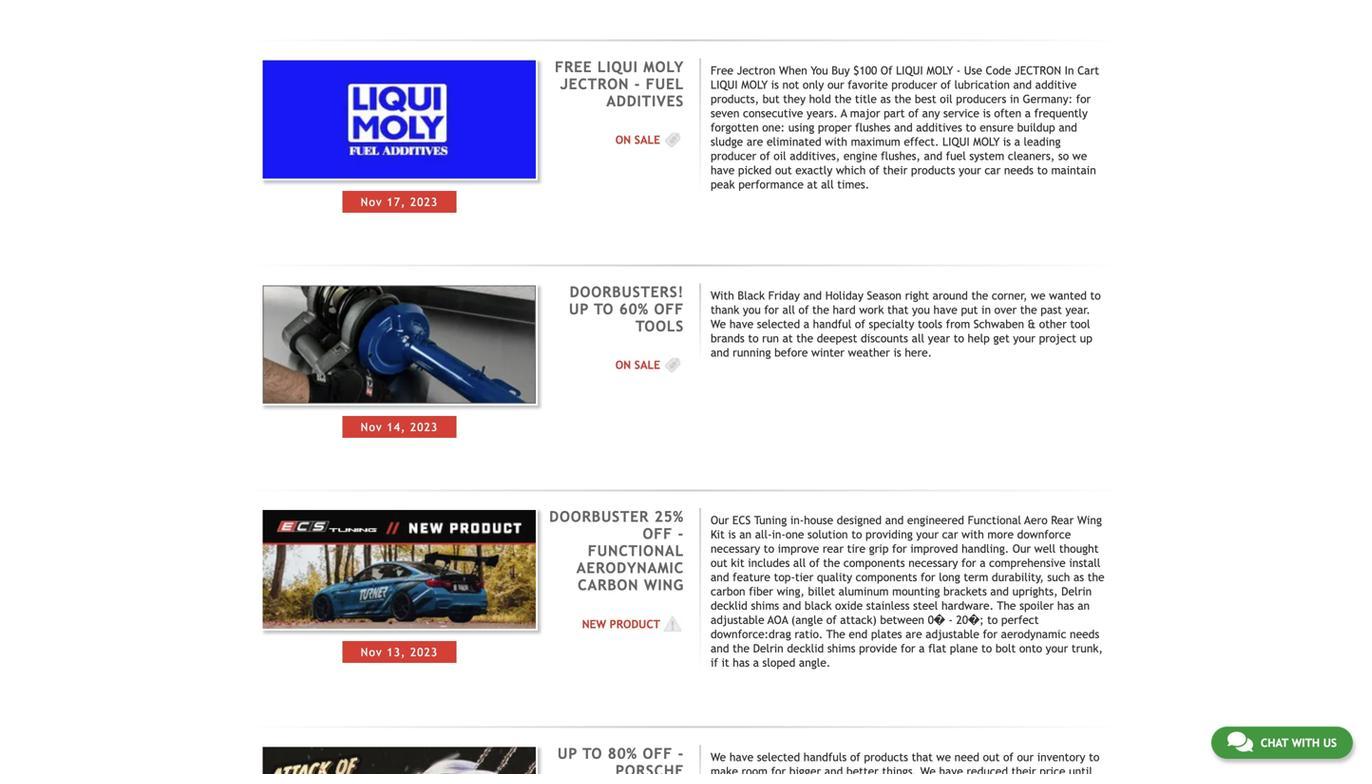Task type: vqa. For each thing, say whether or not it's contained in the screenshot.
The Ecs Tuning 'Spin To Win' Contest Logo
no



Task type: locate. For each thing, give the bounding box(es) containing it.
on down doorbusters! up to 60% off tools
[[616, 358, 631, 372]]

jectron
[[737, 64, 776, 77]]

1 horizontal spatial we
[[1031, 289, 1046, 302]]

to up "includes"
[[764, 542, 774, 556]]

doorbuster 25% off - functional aerodynamic carbon wing image
[[261, 508, 538, 631]]

corner,
[[992, 289, 1028, 302]]

0 vertical spatial wing
[[1077, 514, 1102, 527]]

that inside with black friday and holiday season right around the corner, we wanted to thank you for all of the hard work that you have put in over the past year. we have selected a handful of specialty tools from schwaben & other tool brands to run at the deepest discounts all year to help get your project up and running before winter weather is here.
[[888, 303, 909, 316]]

0 vertical spatial in-
[[790, 514, 804, 527]]

on sale for tools
[[616, 358, 660, 372]]

doorbuster 25% off - functional aerodynamic carbon wing link
[[549, 508, 684, 594]]

between
[[880, 614, 925, 627]]

0 horizontal spatial the
[[827, 628, 846, 641]]

1 horizontal spatial that
[[912, 751, 933, 764]]

doorbuster
[[549, 508, 649, 526]]

chat
[[1261, 736, 1289, 750]]

all
[[821, 178, 834, 191], [783, 303, 795, 316], [912, 331, 925, 345], [793, 556, 806, 570]]

components up aluminum at the right bottom of the page
[[856, 571, 917, 584]]

0 vertical spatial out
[[775, 163, 792, 177]]

car inside our ecs tuning in-house designed and engineered functional aero rear wing kit is an all-in-one solution to providing your car with more downforce necessary to improve rear tire grip for improved handling. our well thought out kit includes all of the components necessary for a comprehensive install and feature top-tier quality components for long term durability, such as the carbon fiber wing, billet aluminum mounting brackets and uprights, delrin decklid shims and black oxide stainless steel hardware.   the spoiler has an adjustable aoa (angle of attack) between 0� - 20�; to perfect downforce:drag ratio. the end plates are adjustable for aerodynamic needs and the delrin decklid shims provide for a flat plane to bolt onto your trunk, if it has a sloped angle.
[[942, 528, 958, 541]]

a left handful
[[804, 317, 810, 330]]

in
[[1065, 64, 1074, 77]]

hold
[[809, 92, 831, 105]]

free liqui moly jectron - fuel additives image
[[261, 58, 538, 181]]

only
[[803, 78, 824, 91]]

1 vertical spatial decklid
[[787, 642, 824, 655]]

have inside free jectron when you buy $100 of liqui moly - use code jectron in cart liqui moly is not only our favorite producer of lubrication and additive products, but they hold the title as the best oil producers in germany: for seven consecutive years.  a major part of any service is often a frequently forgotten one: using proper flushes and additives to ensure buildup and sludge are eliminated with maximum effect.   liqui moly is a leading producer of oil additives, engine flushes, and fuel system cleaners, so we have picked out exactly which of their products your car needs to maintain peak performance at all times.
[[711, 163, 735, 177]]

we up 'make'
[[711, 751, 726, 764]]

moly up system
[[973, 135, 1000, 148]]

on sale down tools
[[616, 358, 660, 372]]

1 vertical spatial are
[[906, 628, 922, 641]]

for inside free jectron when you buy $100 of liqui moly - use code jectron in cart liqui moly is not only our favorite producer of lubrication and additive products, but they hold the title as the best oil producers in germany: for seven consecutive years.  a major part of any service is often a frequently forgotten one: using proper flushes and additives to ensure buildup and sludge are eliminated with maximum effect.   liqui moly is a leading producer of oil additives, engine flushes, and fuel system cleaners, so we have picked out exactly which of their products your car needs to maintain peak performance at all times.
[[1076, 92, 1091, 105]]

but
[[763, 92, 780, 105]]

we left need
[[937, 751, 951, 764]]

0 vertical spatial at
[[807, 178, 818, 191]]

1 image
[[660, 130, 684, 149], [660, 355, 684, 374]]

in right put
[[982, 303, 991, 316]]

0 horizontal spatial adjustable
[[711, 614, 765, 627]]

doorbusters! up to 60% off tools image
[[261, 283, 538, 406]]

0 vertical spatial selected
[[757, 317, 800, 330]]

0 vertical spatial necessary
[[711, 542, 760, 556]]

1 vertical spatial that
[[912, 751, 933, 764]]

2 selected from the top
[[757, 751, 800, 764]]

0 horizontal spatial an
[[740, 528, 752, 541]]

adjustable up plane
[[926, 628, 980, 641]]

1 vertical spatial shims
[[828, 642, 856, 655]]

trunk,
[[1072, 642, 1103, 655]]

2 on sale from the top
[[616, 358, 660, 372]]

off inside doorbuster 25% off - functional aerodynamic carbon wing
[[643, 526, 673, 543]]

- left use
[[957, 64, 961, 77]]

has right spoiler
[[1057, 599, 1074, 613]]

2023 for doorbuster 25% off - functional aerodynamic carbon wing
[[410, 645, 438, 659]]

onto
[[1019, 642, 1042, 655]]

at up before
[[783, 331, 793, 345]]

we inside with black friday and holiday season right around the corner, we wanted to thank you for all of the hard work that you have put in over the past year. we have selected a handful of specialty tools from schwaben & other tool brands to run at the deepest discounts all year to help get your project up and running before winter weather is here.
[[711, 317, 726, 330]]

1 horizontal spatial products
[[911, 163, 955, 177]]

are down one:
[[747, 135, 763, 148]]

with
[[711, 289, 734, 302]]

1 horizontal spatial with
[[962, 528, 984, 541]]

sale down tools
[[635, 358, 660, 372]]

long
[[939, 571, 960, 584]]

oil
[[940, 92, 953, 105], [774, 149, 787, 162]]

2 sale from the top
[[635, 358, 660, 372]]

fiber
[[749, 585, 773, 598]]

a up the buildup
[[1025, 106, 1031, 120]]

have up peak in the top of the page
[[711, 163, 735, 177]]

1 vertical spatial with
[[962, 528, 984, 541]]

products,
[[711, 92, 759, 105]]

0 vertical spatial oil
[[940, 92, 953, 105]]

we inside with black friday and holiday season right around the corner, we wanted to thank you for all of the hard work that you have put in over the past year. we have selected a handful of specialty tools from schwaben & other tool brands to run at the deepest discounts all year to help get your project up and running before winter weather is here.
[[1031, 289, 1046, 302]]

to inside we have selected handfuls of products that we need out of our inventory to make room for bigger and better things. we have reduced their price unti
[[1089, 751, 1100, 764]]

free liqui moly jectron - fuel additives
[[555, 58, 684, 110]]

60%
[[619, 301, 649, 318]]

1 horizontal spatial an
[[1078, 599, 1090, 613]]

0 vertical spatial off
[[643, 526, 673, 543]]

oil down eliminated at right top
[[774, 149, 787, 162]]

with inside our ecs tuning in-house designed and engineered functional aero rear wing kit is an all-in-one solution to providing your car with more downforce necessary to improve rear tire grip for improved handling. our well thought out kit includes all of the components necessary for a comprehensive install and feature top-tier quality components for long term durability, such as the carbon fiber wing, billet aluminum mounting brackets and uprights, delrin decklid shims and black oxide stainless steel hardware.   the spoiler has an adjustable aoa (angle of attack) between 0� - 20�; to perfect downforce:drag ratio. the end plates are adjustable for aerodynamic needs and the delrin decklid shims provide for a flat plane to bolt onto your trunk, if it has a sloped angle.
[[962, 528, 984, 541]]

quality
[[817, 571, 852, 584]]

2 vertical spatial we
[[920, 765, 936, 774]]

1 vertical spatial producer
[[711, 149, 757, 162]]

0 horizontal spatial shims
[[751, 599, 779, 613]]

as up part
[[880, 92, 891, 105]]

an down install
[[1078, 599, 1090, 613]]

with up handling.
[[962, 528, 984, 541]]

for up mounting
[[921, 571, 936, 584]]

comments image
[[1228, 731, 1253, 754]]

1 on sale from the top
[[616, 133, 660, 147]]

- inside free jectron when you buy $100 of liqui moly - use code jectron in cart liqui moly is not only our favorite producer of lubrication and additive products, but they hold the title as the best oil producers in germany: for seven consecutive years.  a major part of any service is often a frequently forgotten one: using proper flushes and additives to ensure buildup and sludge are eliminated with maximum effect.   liqui moly is a leading producer of oil additives, engine flushes, and fuel system cleaners, so we have picked out exactly which of their products your car needs to maintain peak performance at all times.
[[957, 64, 961, 77]]

a down handling.
[[980, 556, 986, 570]]

use
[[964, 64, 982, 77]]

2 2023 from the top
[[410, 420, 438, 434]]

0 vertical spatial our
[[711, 514, 729, 527]]

of up service in the top right of the page
[[941, 78, 951, 91]]

1 horizontal spatial as
[[1074, 571, 1084, 584]]

components
[[844, 556, 905, 570], [856, 571, 917, 584]]

sale for fuel
[[635, 133, 660, 147]]

have
[[711, 163, 735, 177], [934, 303, 958, 316], [730, 317, 754, 330], [730, 751, 754, 764], [939, 765, 963, 774]]

(angle
[[791, 614, 823, 627]]

our up comprehensive
[[1013, 542, 1031, 556]]

2 vertical spatial 2023
[[410, 645, 438, 659]]

1 vertical spatial selected
[[757, 751, 800, 764]]

on for fuel
[[616, 133, 631, 147]]

as inside our ecs tuning in-house designed and engineered functional aero rear wing kit is an all-in-one solution to providing your car with more downforce necessary to improve rear tire grip for improved handling. our well thought out kit includes all of the components necessary for a comprehensive install and feature top-tier quality components for long term durability, such as the carbon fiber wing, billet aluminum mounting brackets and uprights, delrin decklid shims and black oxide stainless steel hardware.   the spoiler has an adjustable aoa (angle of attack) between 0� - 20�; to perfect downforce:drag ratio. the end plates are adjustable for aerodynamic needs and the delrin decklid shims provide for a flat plane to bolt onto your trunk, if it has a sloped angle.
[[1074, 571, 1084, 584]]

jectron up additive
[[1015, 64, 1061, 77]]

system
[[970, 149, 1005, 162]]

2023 right '17,'
[[410, 195, 438, 209]]

needs down cleaners,
[[1004, 163, 1034, 177]]

1 vertical spatial in
[[982, 303, 991, 316]]

aero
[[1025, 514, 1048, 527]]

nov 13, 2023
[[361, 645, 438, 659]]

-
[[957, 64, 961, 77], [634, 75, 641, 93], [678, 526, 684, 543], [949, 614, 953, 627], [678, 745, 684, 762]]

includes
[[748, 556, 790, 570]]

price
[[1040, 765, 1066, 774]]

selected up room
[[757, 751, 800, 764]]

free liqui moly jectron - fuel additives link
[[555, 58, 684, 110]]

0 vertical spatial nov
[[361, 195, 383, 209]]

fuel
[[946, 149, 966, 162]]

0 horizontal spatial delrin
[[753, 642, 784, 655]]

liqui right of
[[896, 64, 923, 77]]

maintain
[[1051, 163, 1096, 177]]

3 nov from the top
[[361, 645, 383, 659]]

stainless
[[866, 599, 910, 613]]

- inside our ecs tuning in-house designed and engineered functional aero rear wing kit is an all-in-one solution to providing your car with more downforce necessary to improve rear tire grip for improved handling. our well thought out kit includes all of the components necessary for a comprehensive install and feature top-tier quality components for long term durability, such as the carbon fiber wing, billet aluminum mounting brackets and uprights, delrin decklid shims and black oxide stainless steel hardware.   the spoiler has an adjustable aoa (angle of attack) between 0� - 20�; to perfect downforce:drag ratio. the end plates are adjustable for aerodynamic needs and the delrin decklid shims provide for a flat plane to bolt onto your trunk, if it has a sloped angle.
[[949, 614, 953, 627]]

0 horizontal spatial oil
[[774, 149, 787, 162]]

0 horizontal spatial our
[[828, 78, 844, 91]]

0 horizontal spatial car
[[942, 528, 958, 541]]

off inside up to 80% off - porsch
[[643, 745, 673, 762]]

with black friday and holiday season right around the corner, we wanted to thank you for all of the hard work that you have put in over the past year. we have selected a handful of specialty tools from schwaben & other tool brands to run at the deepest discounts all year to help get your project up and running before winter weather is here.
[[711, 289, 1101, 359]]

we up maintain
[[1073, 149, 1087, 162]]

0 horizontal spatial we
[[937, 751, 951, 764]]

0 vertical spatial in
[[1010, 92, 1020, 105]]

out left 'kit'
[[711, 556, 728, 570]]

0 vertical spatial adjustable
[[711, 614, 765, 627]]

producers
[[956, 92, 1007, 105]]

0 horizontal spatial functional
[[588, 543, 684, 560]]

shims down end
[[828, 642, 856, 655]]

work
[[859, 303, 884, 316]]

carbon
[[578, 577, 639, 594]]

functional up more
[[968, 514, 1022, 527]]

1 horizontal spatial adjustable
[[926, 628, 980, 641]]

make
[[711, 765, 738, 774]]

off right the 80%
[[643, 745, 673, 762]]

for up frequently
[[1076, 92, 1091, 105]]

2 on from the top
[[616, 358, 631, 372]]

thought
[[1059, 542, 1099, 556]]

0 horizontal spatial producer
[[711, 149, 757, 162]]

0 vertical spatial our
[[828, 78, 844, 91]]

1 1 image from the top
[[660, 130, 684, 149]]

the up put
[[972, 289, 989, 302]]

1 vertical spatial adjustable
[[926, 628, 980, 641]]

aoa
[[768, 614, 788, 627]]

liqui up the additives at the top
[[598, 58, 638, 75]]

0 horizontal spatial wing
[[644, 577, 684, 594]]

2 vertical spatial nov
[[361, 645, 383, 659]]

off up aerodynamic
[[643, 526, 673, 543]]

- inside free liqui moly jectron - fuel additives
[[634, 75, 641, 93]]

is inside with black friday and holiday season right around the corner, we wanted to thank you for all of the hard work that you have put in over the past year. we have selected a handful of specialty tools from schwaben & other tool brands to run at the deepest discounts all year to help get your project up and running before winter weather is here.
[[894, 346, 902, 359]]

0 vertical spatial shims
[[751, 599, 779, 613]]

feature
[[733, 571, 771, 584]]

1 image for free liqui moly jectron - fuel additives
[[660, 130, 684, 149]]

selected inside with black friday and holiday season right around the corner, we wanted to thank you for all of the hard work that you have put in over the past year. we have selected a handful of specialty tools from schwaben & other tool brands to run at the deepest discounts all year to help get your project up and running before winter weather is here.
[[757, 317, 800, 330]]

1 vertical spatial our
[[1017, 751, 1034, 764]]

- left fuel
[[634, 75, 641, 93]]

consecutive
[[743, 106, 803, 120]]

is down discounts
[[894, 346, 902, 359]]

0 horizontal spatial with
[[825, 135, 848, 148]]

you
[[811, 64, 828, 77]]

as down install
[[1074, 571, 1084, 584]]

around
[[933, 289, 968, 302]]

liqui inside free liqui moly jectron - fuel additives
[[598, 58, 638, 75]]

0 vertical spatial we
[[711, 317, 726, 330]]

producer up best
[[892, 78, 937, 91]]

25%
[[654, 508, 684, 526]]

to up year.
[[1090, 289, 1101, 302]]

service
[[944, 106, 980, 120]]

all down improve
[[793, 556, 806, 570]]

1 vertical spatial necessary
[[909, 556, 958, 570]]

any
[[922, 106, 940, 120]]

1 horizontal spatial in
[[1010, 92, 1020, 105]]

0 horizontal spatial that
[[888, 303, 909, 316]]

attack)
[[840, 614, 877, 627]]

have up brands
[[730, 317, 754, 330]]

a inside with black friday and holiday season right around the corner, we wanted to thank you for all of the hard work that you have put in over the past year. we have selected a handful of specialty tools from schwaben & other tool brands to run at the deepest discounts all year to help get your project up and running before winter weather is here.
[[804, 317, 810, 330]]

2 1 image from the top
[[660, 355, 684, 374]]

0 horizontal spatial jectron
[[560, 75, 629, 93]]

0 vertical spatial products
[[911, 163, 955, 177]]

1 vertical spatial delrin
[[753, 642, 784, 655]]

1 vertical spatial off
[[643, 745, 673, 762]]

1 vertical spatial products
[[864, 751, 908, 764]]

1 sale from the top
[[635, 133, 660, 147]]

0 horizontal spatial in
[[982, 303, 991, 316]]

things.
[[882, 765, 917, 774]]

oil right best
[[940, 92, 953, 105]]

for right room
[[771, 765, 786, 774]]

buildup
[[1017, 121, 1055, 134]]

out inside free jectron when you buy $100 of liqui moly - use code jectron in cart liqui moly is not only our favorite producer of lubrication and additive products, but they hold the title as the best oil producers in germany: for seven consecutive years.  a major part of any service is often a frequently forgotten one: using proper flushes and additives to ensure buildup and sludge are eliminated with maximum effect.   liqui moly is a leading producer of oil additives, engine flushes, and fuel system cleaners, so we have picked out exactly which of their products your car needs to maintain peak performance at all times.
[[775, 163, 792, 177]]

2 you from the left
[[912, 303, 930, 316]]

1 image down tools
[[660, 355, 684, 374]]

we have selected handfuls of products that we need out of our inventory to make room for bigger and better things. we have reduced their price unti
[[711, 751, 1100, 774]]

1 on from the top
[[616, 133, 631, 147]]

products
[[911, 163, 955, 177], [864, 751, 908, 764]]

1 selected from the top
[[757, 317, 800, 330]]

1 horizontal spatial out
[[775, 163, 792, 177]]

your down fuel in the top of the page
[[959, 163, 981, 177]]

0 vertical spatial has
[[1057, 599, 1074, 613]]

car
[[985, 163, 1001, 177], [942, 528, 958, 541]]

1 nov from the top
[[361, 195, 383, 209]]

needs
[[1004, 163, 1034, 177], [1070, 628, 1100, 641]]

1 you from the left
[[743, 303, 761, 316]]

you down 'black'
[[743, 303, 761, 316]]

moly up the additives at the top
[[644, 58, 684, 75]]

0 vertical spatial needs
[[1004, 163, 1034, 177]]

we
[[711, 317, 726, 330], [711, 751, 726, 764], [920, 765, 936, 774]]

1 vertical spatial sale
[[635, 358, 660, 372]]

carbon
[[711, 585, 746, 598]]

brands
[[711, 331, 745, 345]]

of up the picked
[[760, 149, 770, 162]]

1 vertical spatial out
[[711, 556, 728, 570]]

are inside free jectron when you buy $100 of liqui moly - use code jectron in cart liqui moly is not only our favorite producer of lubrication and additive products, but they hold the title as the best oil producers in germany: for seven consecutive years.  a major part of any service is often a frequently forgotten one: using proper flushes and additives to ensure buildup and sludge are eliminated with maximum effect.   liqui moly is a leading producer of oil additives, engine flushes, and fuel system cleaners, so we have picked out exactly which of their products your car needs to maintain peak performance at all times.
[[747, 135, 763, 148]]

0 vertical spatial car
[[985, 163, 1001, 177]]

for down friday
[[764, 303, 779, 316]]

on
[[616, 133, 631, 147], [616, 358, 631, 372]]

an down the ecs
[[740, 528, 752, 541]]

your
[[959, 163, 981, 177], [1013, 331, 1036, 345], [916, 528, 939, 541], [1046, 642, 1068, 655]]

necessary down "improved"
[[909, 556, 958, 570]]

1 vertical spatial on
[[616, 358, 631, 372]]

room
[[742, 765, 768, 774]]

0 vertical spatial decklid
[[711, 599, 748, 613]]

0 horizontal spatial needs
[[1004, 163, 1034, 177]]

for
[[1076, 92, 1091, 105], [764, 303, 779, 316], [892, 542, 907, 556], [962, 556, 976, 570], [921, 571, 936, 584], [983, 628, 998, 641], [901, 642, 916, 655], [771, 765, 786, 774]]

products up things.
[[864, 751, 908, 764]]

2 nov from the top
[[361, 420, 383, 434]]

at inside with black friday and holiday season right around the corner, we wanted to thank you for all of the hard work that you have put in over the past year. we have selected a handful of specialty tools from schwaben & other tool brands to run at the deepest discounts all year to help get your project up and running before winter weather is here.
[[783, 331, 793, 345]]

adjustable
[[711, 614, 765, 627], [926, 628, 980, 641]]

our down buy
[[828, 78, 844, 91]]

1 vertical spatial on sale
[[616, 358, 660, 372]]

1 vertical spatial our
[[1013, 542, 1031, 556]]

your inside free jectron when you buy $100 of liqui moly - use code jectron in cart liqui moly is not only our favorite producer of lubrication and additive products, but they hold the title as the best oil producers in germany: for seven consecutive years.  a major part of any service is often a frequently forgotten one: using proper flushes and additives to ensure buildup and sludge are eliminated with maximum effect.   liqui moly is a leading producer of oil additives, engine flushes, and fuel system cleaners, so we have picked out exactly which of their products your car needs to maintain peak performance at all times.
[[959, 163, 981, 177]]

0 vertical spatial 1 image
[[660, 130, 684, 149]]

1 horizontal spatial necessary
[[909, 556, 958, 570]]

all inside free jectron when you buy $100 of liqui moly - use code jectron in cart liqui moly is not only our favorite producer of lubrication and additive products, but they hold the title as the best oil producers in germany: for seven consecutive years.  a major part of any service is often a frequently forgotten one: using proper flushes and additives to ensure buildup and sludge are eliminated with maximum effect.   liqui moly is a leading producer of oil additives, engine flushes, and fuel system cleaners, so we have picked out exactly which of their products your car needs to maintain peak performance at all times.
[[821, 178, 834, 191]]

1 vertical spatial needs
[[1070, 628, 1100, 641]]

the down downforce:drag
[[733, 642, 750, 655]]

products inside free jectron when you buy $100 of liqui moly - use code jectron in cart liqui moly is not only our favorite producer of lubrication and additive products, but they hold the title as the best oil producers in germany: for seven consecutive years.  a major part of any service is often a frequently forgotten one: using proper flushes and additives to ensure buildup and sludge are eliminated with maximum effect.   liqui moly is a leading producer of oil additives, engine flushes, and fuel system cleaners, so we have picked out exactly which of their products your car needs to maintain peak performance at all times.
[[911, 163, 955, 177]]

components down grip
[[844, 556, 905, 570]]

producer down sludge
[[711, 149, 757, 162]]

in- down tuning
[[772, 528, 786, 541]]

wing inside our ecs tuning in-house designed and engineered functional aero rear wing kit is an all-in-one solution to providing your car with more downforce necessary to improve rear tire grip for improved handling. our well thought out kit includes all of the components necessary for a comprehensive install and feature top-tier quality components for long term durability, such as the carbon fiber wing, billet aluminum mounting brackets and uprights, delrin decklid shims and black oxide stainless steel hardware.   the spoiler has an adjustable aoa (angle of attack) between 0� - 20�; to perfect downforce:drag ratio. the end plates are adjustable for aerodynamic needs and the delrin decklid shims provide for a flat plane to bolt onto your trunk, if it has a sloped angle.
[[1077, 514, 1102, 527]]

an
[[740, 528, 752, 541], [1078, 599, 1090, 613]]

up to 80% off - porsch
[[554, 745, 684, 774]]

needs inside our ecs tuning in-house designed and engineered functional aero rear wing kit is an all-in-one solution to providing your car with more downforce necessary to improve rear tire grip for improved handling. our well thought out kit includes all of the components necessary for a comprehensive install and feature top-tier quality components for long term durability, such as the carbon fiber wing, billet aluminum mounting brackets and uprights, delrin decklid shims and black oxide stainless steel hardware.   the spoiler has an adjustable aoa (angle of attack) between 0� - 20�; to perfect downforce:drag ratio. the end plates are adjustable for aerodynamic needs and the delrin decklid shims provide for a flat plane to bolt onto your trunk, if it has a sloped angle.
[[1070, 628, 1100, 641]]

0 vertical spatial on sale
[[616, 133, 660, 147]]

and down handfuls
[[825, 765, 843, 774]]

0�
[[928, 614, 945, 627]]

1 horizontal spatial you
[[912, 303, 930, 316]]

aerodynamic
[[577, 560, 684, 577]]

buy
[[832, 64, 850, 77]]

1 vertical spatial has
[[733, 656, 750, 670]]

durability,
[[992, 571, 1044, 584]]

0 vertical spatial with
[[825, 135, 848, 148]]

help
[[968, 331, 990, 345]]

- inside doorbuster 25% off - functional aerodynamic carbon wing
[[678, 526, 684, 543]]

our up kit at the right of the page
[[711, 514, 729, 527]]

shims down fiber
[[751, 599, 779, 613]]

and down effect.
[[924, 149, 943, 162]]

1 horizontal spatial are
[[906, 628, 922, 641]]

0 horizontal spatial as
[[880, 92, 891, 105]]

- left kit at the right of the page
[[678, 526, 684, 543]]

on down the additives at the top
[[616, 133, 631, 147]]

1 vertical spatial we
[[711, 751, 726, 764]]

in
[[1010, 92, 1020, 105], [982, 303, 991, 316]]

0 vertical spatial as
[[880, 92, 891, 105]]

1 horizontal spatial wing
[[1077, 514, 1102, 527]]

schwaben
[[974, 317, 1024, 330]]

is up but
[[771, 78, 779, 91]]

0 vertical spatial sale
[[635, 133, 660, 147]]

2 off from the top
[[643, 745, 673, 762]]

adjustable up downforce:drag
[[711, 614, 765, 627]]

2 horizontal spatial we
[[1073, 149, 1087, 162]]

need
[[955, 751, 980, 764]]

functional up carbon
[[588, 543, 684, 560]]

1 horizontal spatial needs
[[1070, 628, 1100, 641]]

on sale for fuel
[[616, 133, 660, 147]]

0 horizontal spatial are
[[747, 135, 763, 148]]

out inside our ecs tuning in-house designed and engineered functional aero rear wing kit is an all-in-one solution to providing your car with more downforce necessary to improve rear tire grip for improved handling. our well thought out kit includes all of the components necessary for a comprehensive install and feature top-tier quality components for long term durability, such as the carbon fiber wing, billet aluminum mounting brackets and uprights, delrin decklid shims and black oxide stainless steel hardware.   the spoiler has an adjustable aoa (angle of attack) between 0� - 20�; to perfect downforce:drag ratio. the end plates are adjustable for aerodynamic needs and the delrin decklid shims provide for a flat plane to bolt onto your trunk, if it has a sloped angle.
[[711, 556, 728, 570]]

that up things.
[[912, 751, 933, 764]]

maximum
[[851, 135, 901, 148]]

to right "20�;"
[[987, 614, 998, 627]]

well
[[1035, 542, 1056, 556]]

1 vertical spatial in-
[[772, 528, 786, 541]]

0 horizontal spatial their
[[883, 163, 908, 177]]

moly down jectron on the right top of page
[[741, 78, 768, 91]]

80%
[[608, 745, 638, 762]]

2 horizontal spatial with
[[1292, 736, 1320, 750]]

your down &
[[1013, 331, 1036, 345]]

the up handful
[[812, 303, 829, 316]]

1 2023 from the top
[[410, 195, 438, 209]]

out up reduced
[[983, 751, 1000, 764]]

1 vertical spatial wing
[[644, 577, 684, 594]]

1 off from the top
[[643, 526, 673, 543]]

your right onto
[[1046, 642, 1068, 655]]

1 horizontal spatial the
[[997, 599, 1016, 613]]

with left us
[[1292, 736, 1320, 750]]

0 vertical spatial the
[[997, 599, 1016, 613]]

nov 13, 2023 link
[[261, 508, 538, 675]]

out up performance
[[775, 163, 792, 177]]

3 2023 from the top
[[410, 645, 438, 659]]

for up term
[[962, 556, 976, 570]]

0 vertical spatial on
[[616, 133, 631, 147]]

is inside our ecs tuning in-house designed and engineered functional aero rear wing kit is an all-in-one solution to providing your car with more downforce necessary to improve rear tire grip for improved handling. our well thought out kit includes all of the components necessary for a comprehensive install and feature top-tier quality components for long term durability, such as the carbon fiber wing, billet aluminum mounting brackets and uprights, delrin decklid shims and black oxide stainless steel hardware.   the spoiler has an adjustable aoa (angle of attack) between 0� - 20�; to perfect downforce:drag ratio. the end plates are adjustable for aerodynamic needs and the delrin decklid shims provide for a flat plane to bolt onto your trunk, if it has a sloped angle.
[[728, 528, 736, 541]]



Task type: describe. For each thing, give the bounding box(es) containing it.
and up carbon
[[711, 571, 729, 584]]

0 horizontal spatial in-
[[772, 528, 786, 541]]

frequently
[[1035, 106, 1088, 120]]

seven
[[711, 106, 740, 120]]

using
[[789, 121, 815, 134]]

code
[[986, 64, 1011, 77]]

doorbuster 25% off - functional aerodynamic carbon wing
[[549, 508, 684, 594]]

and down the 'durability,'
[[991, 585, 1009, 598]]

wing inside doorbuster 25% off - functional aerodynamic carbon wing
[[644, 577, 684, 594]]

of down friday
[[799, 303, 809, 316]]

- inside up to 80% off - porsch
[[678, 745, 684, 762]]

free
[[555, 58, 592, 75]]

nov 17, 2023 link
[[261, 58, 538, 213]]

for down "plates"
[[901, 642, 916, 655]]

a up cleaners,
[[1014, 135, 1020, 148]]

1 vertical spatial an
[[1078, 599, 1090, 613]]

&
[[1028, 317, 1036, 330]]

effect.
[[904, 135, 939, 148]]

and up it
[[711, 642, 729, 655]]

4 image
[[660, 615, 684, 634]]

specialty
[[869, 317, 915, 330]]

their inside free jectron when you buy $100 of liqui moly - use code jectron in cart liqui moly is not only our favorite producer of lubrication and additive products, but they hold the title as the best oil producers in germany: for seven consecutive years.  a major part of any service is often a frequently forgotten one: using proper flushes and additives to ensure buildup and sludge are eliminated with maximum effect.   liqui moly is a leading producer of oil additives, engine flushes, and fuel system cleaners, so we have picked out exactly which of their products your car needs to maintain peak performance at all times.
[[883, 163, 908, 177]]

running
[[733, 346, 771, 359]]

for inside with black friday and holiday season right around the corner, we wanted to thank you for all of the hard work that you have put in over the past year. we have selected a handful of specialty tools from schwaben & other tool brands to run at the deepest discounts all year to help get your project up and running before winter weather is here.
[[764, 303, 779, 316]]

products inside we have selected handfuls of products that we need out of our inventory to make room for bigger and better things. we have reduced their price unti
[[864, 751, 908, 764]]

and inside we have selected handfuls of products that we need out of our inventory to make room for bigger and better things. we have reduced their price unti
[[825, 765, 843, 774]]

proper
[[818, 121, 852, 134]]

needs inside free jectron when you buy $100 of liqui moly - use code jectron in cart liqui moly is not only our favorite producer of lubrication and additive products, but they hold the title as the best oil producers in germany: for seven consecutive years.  a major part of any service is often a frequently forgotten one: using proper flushes and additives to ensure buildup and sludge are eliminated with maximum effect.   liqui moly is a leading producer of oil additives, engine flushes, and fuel system cleaners, so we have picked out exactly which of their products your car needs to maintain peak performance at all times.
[[1004, 163, 1034, 177]]

of down black
[[827, 614, 837, 627]]

jectron inside free liqui moly jectron - fuel additives
[[560, 75, 629, 93]]

liqui up fuel in the top of the page
[[943, 135, 970, 148]]

is down producers
[[983, 106, 991, 120]]

2023 for free liqui moly jectron - fuel additives
[[410, 195, 438, 209]]

aerodynamic
[[1001, 628, 1067, 641]]

flat
[[928, 642, 947, 655]]

functional inside doorbuster 25% off - functional aerodynamic carbon wing
[[588, 543, 684, 560]]

sale for tools
[[635, 358, 660, 372]]

before
[[775, 346, 808, 359]]

0 vertical spatial components
[[844, 556, 905, 570]]

oxide
[[835, 599, 863, 613]]

fuel
[[646, 75, 684, 93]]

the down rear
[[823, 556, 840, 570]]

performance
[[739, 178, 804, 191]]

the up before
[[797, 331, 814, 345]]

downforce
[[1017, 528, 1071, 541]]

not
[[783, 78, 799, 91]]

top-
[[774, 571, 795, 584]]

our ecs tuning in-house designed and engineered functional aero rear wing kit is an all-in-one solution to providing your car with more downforce necessary to improve rear tire grip for improved handling. our well thought out kit includes all of the components necessary for a comprehensive install and feature top-tier quality components for long term durability, such as the carbon fiber wing, billet aluminum mounting brackets and uprights, delrin decklid shims and black oxide stainless steel hardware.   the spoiler has an adjustable aoa (angle of attack) between 0� - 20�; to perfect downforce:drag ratio. the end plates are adjustable for aerodynamic needs and the delrin decklid shims provide for a flat plane to bolt onto your trunk, if it has a sloped angle.
[[711, 514, 1105, 670]]

rear
[[823, 542, 844, 556]]

jectron inside free jectron when you buy $100 of liqui moly - use code jectron in cart liqui moly is not only our favorite producer of lubrication and additive products, but they hold the title as the best oil producers in germany: for seven consecutive years.  a major part of any service is often a frequently forgotten one: using proper flushes and additives to ensure buildup and sludge are eliminated with maximum effect.   liqui moly is a leading producer of oil additives, engine flushes, and fuel system cleaners, so we have picked out exactly which of their products your car needs to maintain peak performance at all times.
[[1015, 64, 1061, 77]]

with inside free jectron when you buy $100 of liqui moly - use code jectron in cart liqui moly is not only our favorite producer of lubrication and additive products, but they hold the title as the best oil producers in germany: for seven consecutive years.  a major part of any service is often a frequently forgotten one: using proper flushes and additives to ensure buildup and sludge are eliminated with maximum effect.   liqui moly is a leading producer of oil additives, engine flushes, and fuel system cleaners, so we have picked out exactly which of their products your car needs to maintain peak performance at all times.
[[825, 135, 848, 148]]

sludge
[[711, 135, 743, 148]]

of up better
[[850, 751, 861, 764]]

the up &
[[1020, 303, 1037, 316]]

providing
[[866, 528, 913, 541]]

all inside our ecs tuning in-house designed and engineered functional aero rear wing kit is an all-in-one solution to providing your car with more downforce necessary to improve rear tire grip for improved handling. our well thought out kit includes all of the components necessary for a comprehensive install and feature top-tier quality components for long term durability, such as the carbon fiber wing, billet aluminum mounting brackets and uprights, delrin decklid shims and black oxide stainless steel hardware.   the spoiler has an adjustable aoa (angle of attack) between 0� - 20�; to perfect downforce:drag ratio. the end plates are adjustable for aerodynamic needs and the delrin decklid shims provide for a flat plane to bolt onto your trunk, if it has a sloped angle.
[[793, 556, 806, 570]]

improve
[[778, 542, 819, 556]]

we inside free jectron when you buy $100 of liqui moly - use code jectron in cart liqui moly is not only our favorite producer of lubrication and additive products, but they hold the title as the best oil producers in germany: for seven consecutive years.  a major part of any service is often a frequently forgotten one: using proper flushes and additives to ensure buildup and sludge are eliminated with maximum effect.   liqui moly is a leading producer of oil additives, engine flushes, and fuel system cleaners, so we have picked out exactly which of their products your car needs to maintain peak performance at all times.
[[1073, 149, 1087, 162]]

tuning
[[754, 514, 787, 527]]

part
[[884, 106, 905, 120]]

to down cleaners,
[[1037, 163, 1048, 177]]

angle.
[[799, 656, 831, 670]]

14,
[[387, 420, 406, 434]]

on for tools
[[616, 358, 631, 372]]

of left any
[[909, 106, 919, 120]]

nov for doorbusters! up to 60% off tools
[[361, 420, 383, 434]]

black
[[805, 599, 832, 613]]

liqui down free
[[711, 78, 738, 91]]

and down wing,
[[783, 599, 801, 613]]

selected inside we have selected handfuls of products that we need out of our inventory to make room for bigger and better things. we have reduced their price unti
[[757, 751, 800, 764]]

discounts
[[861, 331, 908, 345]]

comprehensive
[[989, 556, 1066, 570]]

car inside free jectron when you buy $100 of liqui moly - use code jectron in cart liqui moly is not only our favorite producer of lubrication and additive products, but they hold the title as the best oil producers in germany: for seven consecutive years.  a major part of any service is often a frequently forgotten one: using proper flushes and additives to ensure buildup and sludge are eliminated with maximum effect.   liqui moly is a leading producer of oil additives, engine flushes, and fuel system cleaners, so we have picked out exactly which of their products your car needs to maintain peak performance at all times.
[[985, 163, 1001, 177]]

the down install
[[1088, 571, 1105, 584]]

as inside free jectron when you buy $100 of liqui moly - use code jectron in cart liqui moly is not only our favorite producer of lubrication and additive products, but they hold the title as the best oil producers in germany: for seven consecutive years.  a major part of any service is often a frequently forgotten one: using proper flushes and additives to ensure buildup and sludge are eliminated with maximum effect.   liqui moly is a leading producer of oil additives, engine flushes, and fuel system cleaners, so we have picked out exactly which of their products your car needs to maintain peak performance at all times.
[[880, 92, 891, 105]]

often
[[994, 106, 1022, 120]]

functional inside our ecs tuning in-house designed and engineered functional aero rear wing kit is an all-in-one solution to providing your car with more downforce necessary to improve rear tire grip for improved handling. our well thought out kit includes all of the components necessary for a comprehensive install and feature top-tier quality components for long term durability, such as the carbon fiber wing, billet aluminum mounting brackets and uprights, delrin decklid shims and black oxide stainless steel hardware.   the spoiler has an adjustable aoa (angle of attack) between 0� - 20�; to perfect downforce:drag ratio. the end plates are adjustable for aerodynamic needs and the delrin decklid shims provide for a flat plane to bolt onto your trunk, if it has a sloped angle.
[[968, 514, 1022, 527]]

nov for doorbuster 25% off - functional aerodynamic carbon wing
[[361, 645, 383, 659]]

are inside our ecs tuning in-house designed and engineered functional aero rear wing kit is an all-in-one solution to providing your car with more downforce necessary to improve rear tire grip for improved handling. our well thought out kit includes all of the components necessary for a comprehensive install and feature top-tier quality components for long term durability, such as the carbon fiber wing, billet aluminum mounting brackets and uprights, delrin decklid shims and black oxide stainless steel hardware.   the spoiler has an adjustable aoa (angle of attack) between 0� - 20�; to perfect downforce:drag ratio. the end plates are adjustable for aerodynamic needs and the delrin decklid shims provide for a flat plane to bolt onto your trunk, if it has a sloped angle.
[[906, 628, 922, 641]]

have up room
[[730, 751, 754, 764]]

cart
[[1078, 64, 1099, 77]]

up
[[569, 301, 589, 318]]

for up bolt
[[983, 628, 998, 641]]

additive
[[1035, 78, 1077, 91]]

to up running
[[748, 331, 759, 345]]

brackets
[[944, 585, 987, 598]]

us
[[1323, 736, 1337, 750]]

of down work
[[855, 317, 866, 330]]

of down engine
[[869, 163, 880, 177]]

1 horizontal spatial in-
[[790, 514, 804, 527]]

a left sloped
[[753, 656, 759, 670]]

a
[[841, 106, 847, 120]]

if
[[711, 656, 718, 670]]

we inside we have selected handfuls of products that we need out of our inventory to make room for bigger and better things. we have reduced their price unti
[[937, 751, 951, 764]]

0 vertical spatial producer
[[892, 78, 937, 91]]

1 horizontal spatial shims
[[828, 642, 856, 655]]

your up "improved"
[[916, 528, 939, 541]]

1 horizontal spatial our
[[1013, 542, 1031, 556]]

plates
[[871, 628, 902, 641]]

our inside free jectron when you buy $100 of liqui moly - use code jectron in cart liqui moly is not only our favorite producer of lubrication and additive products, but they hold the title as the best oil producers in germany: for seven consecutive years.  a major part of any service is often a frequently forgotten one: using proper flushes and additives to ensure buildup and sludge are eliminated with maximum effect.   liqui moly is a leading producer of oil additives, engine flushes, and fuel system cleaners, so we have picked out exactly which of their products your car needs to maintain peak performance at all times.
[[828, 78, 844, 91]]

0 vertical spatial delrin
[[1062, 585, 1092, 598]]

years.
[[807, 106, 838, 120]]

mounting
[[892, 585, 940, 598]]

up to 80% off - porsche overstock sale image
[[261, 745, 538, 774]]

additives
[[916, 121, 962, 134]]

in inside free jectron when you buy $100 of liqui moly - use code jectron in cart liqui moly is not only our favorite producer of lubrication and additive products, but they hold the title as the best oil producers in germany: for seven consecutive years.  a major part of any service is often a frequently forgotten one: using proper flushes and additives to ensure buildup and sludge are eliminated with maximum effect.   liqui moly is a leading producer of oil additives, engine flushes, and fuel system cleaners, so we have picked out exactly which of their products your car needs to maintain peak performance at all times.
[[1010, 92, 1020, 105]]

1 vertical spatial oil
[[774, 149, 787, 162]]

free jectron when you buy $100 of liqui moly - use code jectron in cart liqui moly is not only our favorite producer of lubrication and additive products, but they hold the title as the best oil producers in germany: for seven consecutive years.  a major part of any service is often a frequently forgotten one: using proper flushes and additives to ensure buildup and sludge are eliminated with maximum effect.   liqui moly is a leading producer of oil additives, engine flushes, and fuel system cleaners, so we have picked out exactly which of their products your car needs to maintain peak performance at all times.
[[711, 64, 1099, 191]]

moly up best
[[927, 64, 953, 77]]

1 vertical spatial components
[[856, 571, 917, 584]]

for inside we have selected handfuls of products that we need out of our inventory to make room for bigger and better things. we have reduced their price unti
[[771, 765, 786, 774]]

favorite
[[848, 78, 888, 91]]

of up reduced
[[1003, 751, 1014, 764]]

to down service in the top right of the page
[[966, 121, 977, 134]]

0 horizontal spatial has
[[733, 656, 750, 670]]

wanted
[[1049, 289, 1087, 302]]

a left flat
[[919, 642, 925, 655]]

sloped
[[763, 656, 796, 670]]

holiday
[[826, 289, 864, 302]]

the up a
[[835, 92, 852, 105]]

title
[[855, 92, 877, 105]]

handful
[[813, 317, 852, 330]]

0 horizontal spatial necessary
[[711, 542, 760, 556]]

moly inside free liqui moly jectron - fuel additives
[[644, 58, 684, 75]]

tools
[[918, 317, 943, 330]]

and down part
[[894, 121, 913, 134]]

and down brands
[[711, 346, 729, 359]]

to left bolt
[[982, 642, 992, 655]]

hard
[[833, 303, 856, 316]]

that inside we have selected handfuls of products that we need out of our inventory to make room for bigger and better things. we have reduced their price unti
[[912, 751, 933, 764]]

have down need
[[939, 765, 963, 774]]

0 vertical spatial an
[[740, 528, 752, 541]]

put
[[961, 303, 978, 316]]

2023 for doorbusters! up to 60% off tools
[[410, 420, 438, 434]]

such
[[1048, 571, 1070, 584]]

and up germany:
[[1013, 78, 1032, 91]]

engineered
[[907, 514, 964, 527]]

your inside with black friday and holiday season right around the corner, we wanted to thank you for all of the hard work that you have put in over the past year. we have selected a handful of specialty tools from schwaben & other tool brands to run at the deepest discounts all year to help get your project up and running before winter weather is here.
[[1013, 331, 1036, 345]]

0 horizontal spatial our
[[711, 514, 729, 527]]

new
[[582, 618, 606, 631]]

of up tier
[[810, 556, 820, 570]]

for down providing
[[892, 542, 907, 556]]

germany:
[[1023, 92, 1073, 105]]

at inside free jectron when you buy $100 of liqui moly - use code jectron in cart liqui moly is not only our favorite producer of lubrication and additive products, but they hold the title as the best oil producers in germany: for seven consecutive years.  a major part of any service is often a frequently forgotten one: using proper flushes and additives to ensure buildup and sludge are eliminated with maximum effect.   liqui moly is a leading producer of oil additives, engine flushes, and fuel system cleaners, so we have picked out exactly which of their products your car needs to maintain peak performance at all times.
[[807, 178, 818, 191]]

reduced
[[967, 765, 1008, 774]]

to down from
[[954, 331, 964, 345]]

have down around
[[934, 303, 958, 316]]

year.
[[1066, 303, 1091, 316]]

all down friday
[[783, 303, 795, 316]]

leading
[[1024, 135, 1061, 148]]

perfect
[[1002, 614, 1039, 627]]

spoiler
[[1020, 599, 1054, 613]]

our inside we have selected handfuls of products that we need out of our inventory to make room for bigger and better things. we have reduced their price unti
[[1017, 751, 1034, 764]]

nov for free liqui moly jectron - fuel additives
[[361, 195, 383, 209]]

to up tire
[[852, 528, 862, 541]]

new product
[[582, 618, 660, 631]]

friday
[[768, 289, 800, 302]]

and right friday
[[804, 289, 822, 302]]

out inside we have selected handfuls of products that we need out of our inventory to make room for bigger and better things. we have reduced their price unti
[[983, 751, 1000, 764]]

1 image for doorbusters! up to 60% off tools
[[660, 355, 684, 374]]

and up providing
[[885, 514, 904, 527]]

grip
[[869, 542, 889, 556]]

nov 17, 2023
[[361, 195, 438, 209]]

$100
[[853, 64, 877, 77]]

the up part
[[895, 92, 911, 105]]

additives
[[607, 93, 684, 110]]

black
[[738, 289, 765, 302]]

and down frequently
[[1059, 121, 1077, 134]]

all up the here.
[[912, 331, 925, 345]]

rear
[[1051, 514, 1074, 527]]

20�;
[[956, 614, 984, 627]]

end
[[849, 628, 868, 641]]

in inside with black friday and holiday season right around the corner, we wanted to thank you for all of the hard work that you have put in over the past year. we have selected a handful of specialty tools from schwaben & other tool brands to run at the deepest discounts all year to help get your project up and running before winter weather is here.
[[982, 303, 991, 316]]

1 horizontal spatial decklid
[[787, 642, 824, 655]]

one:
[[762, 121, 785, 134]]

install
[[1069, 556, 1101, 570]]

cleaners,
[[1008, 149, 1055, 162]]

with inside chat with us link
[[1292, 736, 1320, 750]]

right
[[905, 289, 929, 302]]

their inside we have selected handfuls of products that we need out of our inventory to make room for bigger and better things. we have reduced their price unti
[[1012, 765, 1036, 774]]

is down the ensure at the top right
[[1003, 135, 1011, 148]]

doorbusters! up to 60% off tools link
[[569, 283, 684, 335]]



